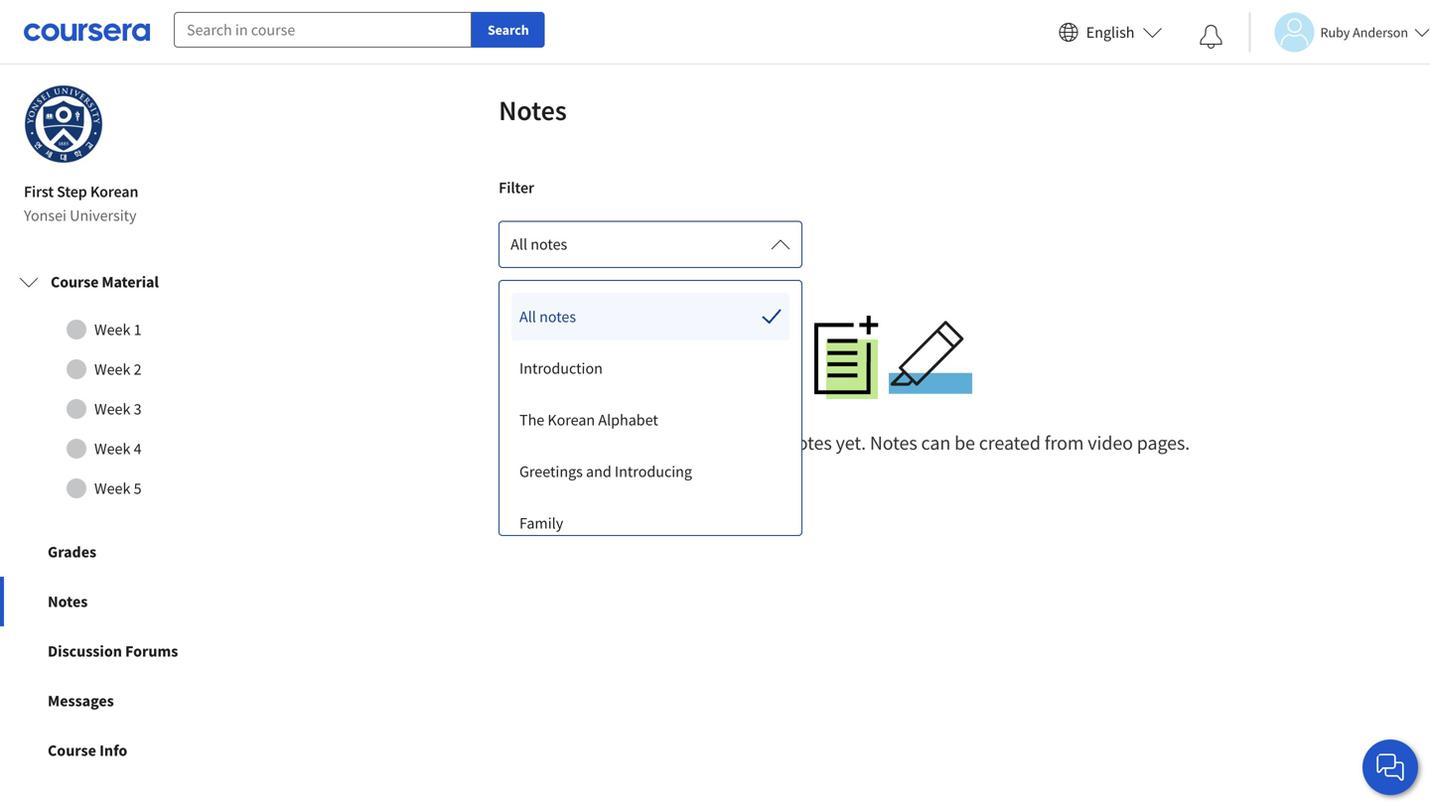 Task type: describe. For each thing, give the bounding box(es) containing it.
yet.
[[836, 431, 866, 456]]

week for week 1
[[94, 320, 131, 340]]

4
[[134, 439, 142, 459]]

material
[[102, 272, 159, 292]]

week 3
[[94, 399, 142, 419]]

alphabet
[[598, 410, 658, 430]]

week 1 link
[[19, 310, 267, 350]]

forums
[[125, 642, 178, 662]]

notes link
[[0, 577, 286, 627]]

pages.
[[1137, 431, 1190, 456]]

korean inside first step korean yonsei university
[[90, 182, 138, 202]]

korean inside filter list box
[[548, 410, 595, 430]]

notes inside popup button
[[531, 235, 567, 254]]

2 vertical spatial notes
[[787, 431, 832, 456]]

filter list box
[[500, 281, 802, 547]]

course material button
[[3, 254, 283, 310]]

week 4 link
[[19, 429, 267, 469]]

chat with us image
[[1375, 752, 1407, 784]]

course info link
[[0, 726, 286, 776]]

take notes image
[[806, 316, 889, 399]]

introduction
[[520, 359, 603, 379]]

coursera image
[[24, 16, 150, 48]]

info
[[99, 741, 127, 761]]

all notes inside filter list box
[[520, 307, 576, 327]]

be
[[955, 431, 975, 456]]

created
[[979, 431, 1041, 456]]

greetings and introducing
[[520, 462, 692, 482]]

course for course material
[[51, 272, 99, 292]]

added
[[697, 431, 749, 456]]

3
[[134, 399, 142, 419]]

1 vertical spatial notes
[[870, 431, 918, 456]]

you
[[588, 431, 618, 456]]

search button
[[472, 12, 545, 48]]

week for week 5
[[94, 479, 131, 499]]

have
[[622, 431, 661, 456]]

notes inside notes link
[[48, 592, 88, 612]]

and
[[586, 462, 612, 482]]

course for course info
[[48, 741, 96, 761]]

not
[[665, 431, 693, 456]]

week 4
[[94, 439, 142, 459]]

2
[[134, 360, 142, 380]]

1
[[134, 320, 142, 340]]

notes inside filter list box
[[540, 307, 576, 327]]

discussion forums link
[[0, 627, 286, 677]]



Task type: vqa. For each thing, say whether or not it's contained in the screenshot.
the middle Notes
yes



Task type: locate. For each thing, give the bounding box(es) containing it.
notes
[[499, 93, 567, 128], [870, 431, 918, 456], [48, 592, 88, 612]]

messages
[[48, 691, 114, 711]]

all notes up the introduction on the left top of the page
[[520, 307, 576, 327]]

messages link
[[0, 677, 286, 726]]

can
[[921, 431, 951, 456]]

week 1
[[94, 320, 142, 340]]

5 week from the top
[[94, 479, 131, 499]]

0 horizontal spatial korean
[[90, 182, 138, 202]]

grades
[[48, 542, 96, 562]]

notes
[[531, 235, 567, 254], [540, 307, 576, 327], [787, 431, 832, 456]]

week for week 2
[[94, 360, 131, 380]]

week 5 link
[[19, 469, 267, 509]]

week 2
[[94, 360, 142, 380]]

discussion forums
[[48, 642, 178, 662]]

notes down grades
[[48, 592, 88, 612]]

week 2 link
[[19, 350, 267, 389]]

the
[[520, 410, 545, 430]]

2 horizontal spatial notes
[[870, 431, 918, 456]]

0 vertical spatial korean
[[90, 182, 138, 202]]

university
[[70, 206, 137, 226]]

week 3 link
[[19, 389, 267, 429]]

course material
[[51, 272, 159, 292]]

all
[[511, 235, 528, 254], [520, 307, 536, 327]]

week for week 4
[[94, 439, 131, 459]]

notes left 'can'
[[870, 431, 918, 456]]

all up the introduction on the left top of the page
[[520, 307, 536, 327]]

all notes button
[[499, 221, 803, 268]]

any
[[753, 431, 783, 456]]

0 vertical spatial course
[[51, 272, 99, 292]]

all notes inside popup button
[[511, 235, 567, 254]]

4 week from the top
[[94, 439, 131, 459]]

course left material on the top left
[[51, 272, 99, 292]]

week left 5
[[94, 479, 131, 499]]

notes up the introduction on the left top of the page
[[540, 307, 576, 327]]

week for week 3
[[94, 399, 131, 419]]

week
[[94, 320, 131, 340], [94, 360, 131, 380], [94, 399, 131, 419], [94, 439, 131, 459], [94, 479, 131, 499]]

first
[[24, 182, 54, 202]]

highlight image
[[889, 316, 973, 399]]

week left "1"
[[94, 320, 131, 340]]

course
[[51, 272, 99, 292], [48, 741, 96, 761]]

grades link
[[0, 528, 286, 577]]

week 5
[[94, 479, 142, 499]]

0 vertical spatial notes
[[499, 93, 567, 128]]

week left 2
[[94, 360, 131, 380]]

korean
[[90, 182, 138, 202], [548, 410, 595, 430]]

english button
[[1051, 0, 1171, 65]]

help center image
[[1379, 756, 1403, 780]]

0 vertical spatial all notes
[[511, 235, 567, 254]]

0 vertical spatial notes
[[531, 235, 567, 254]]

1 vertical spatial all notes
[[520, 307, 576, 327]]

all down 'filter'
[[511, 235, 528, 254]]

2 vertical spatial notes
[[48, 592, 88, 612]]

1 vertical spatial course
[[48, 741, 96, 761]]

from
[[1045, 431, 1084, 456]]

yonsei university image
[[24, 84, 103, 164]]

video
[[1088, 431, 1133, 456]]

1 vertical spatial korean
[[548, 410, 595, 430]]

step
[[57, 182, 87, 202]]

0 vertical spatial all
[[511, 235, 528, 254]]

course info
[[48, 741, 127, 761]]

all inside popup button
[[511, 235, 528, 254]]

notes down 'filter'
[[531, 235, 567, 254]]

family
[[520, 514, 563, 533]]

1 vertical spatial notes
[[540, 307, 576, 327]]

english
[[1087, 22, 1135, 42]]

3 week from the top
[[94, 399, 131, 419]]

introducing
[[615, 462, 692, 482]]

all inside filter list box
[[520, 307, 536, 327]]

1 vertical spatial all
[[520, 307, 536, 327]]

1 horizontal spatial notes
[[499, 93, 567, 128]]

week left 4
[[94, 439, 131, 459]]

Search in course text field
[[174, 12, 472, 48]]

course left info
[[48, 741, 96, 761]]

5
[[134, 479, 142, 499]]

notes up 'filter'
[[499, 93, 567, 128]]

all notes
[[511, 235, 567, 254], [520, 307, 576, 327]]

greetings
[[520, 462, 583, 482]]

search
[[488, 21, 529, 39]]

course inside dropdown button
[[51, 272, 99, 292]]

2 week from the top
[[94, 360, 131, 380]]

you have not added any notes yet. notes can be created from video pages.
[[588, 431, 1190, 456]]

korean up the you
[[548, 410, 595, 430]]

the korean alphabet
[[520, 410, 658, 430]]

discussion
[[48, 642, 122, 662]]

all notes down 'filter'
[[511, 235, 567, 254]]

filter
[[499, 178, 534, 198]]

0 horizontal spatial notes
[[48, 592, 88, 612]]

korean up university
[[90, 182, 138, 202]]

week left 3
[[94, 399, 131, 419]]

notes right any
[[787, 431, 832, 456]]

1 week from the top
[[94, 320, 131, 340]]

show notifications image
[[1200, 25, 1223, 49]]

yonsei
[[24, 206, 67, 226]]

1 horizontal spatial korean
[[548, 410, 595, 430]]

first step korean yonsei university
[[24, 182, 138, 226]]



